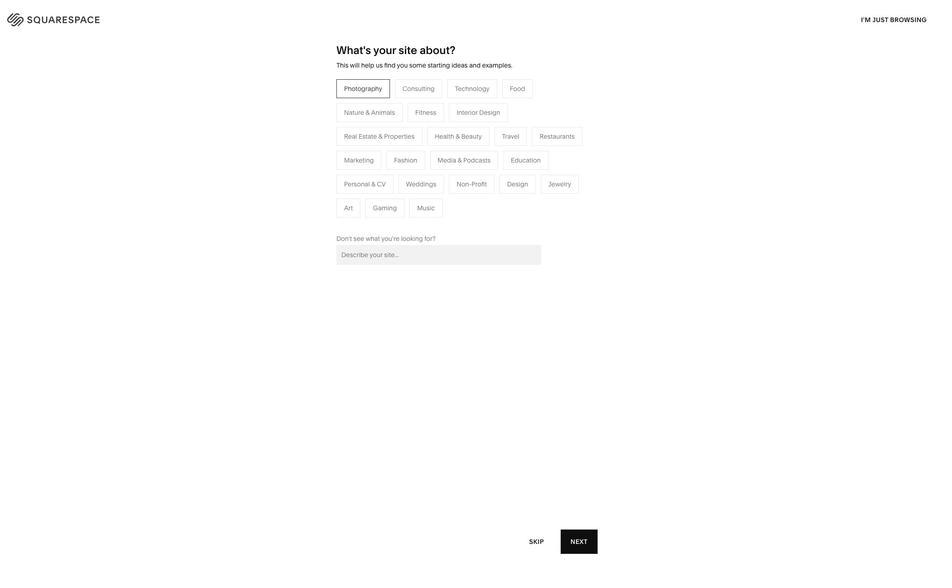 Task type: describe. For each thing, give the bounding box(es) containing it.
real inside option
[[344, 132, 357, 141]]

estate inside option
[[359, 132, 377, 141]]

you
[[397, 61, 408, 69]]

community & non-profits link
[[269, 166, 353, 174]]

& right health
[[456, 132, 460, 141]]

restaurants inside option
[[540, 132, 575, 141]]

Art radio
[[337, 199, 361, 218]]

Personal & CV radio
[[337, 175, 394, 194]]

& inside option
[[379, 132, 383, 141]]

Consulting radio
[[395, 79, 443, 98]]

home & decor
[[459, 125, 502, 133]]

squarespace logo link
[[18, 11, 198, 25]]

Non-Profit radio
[[449, 175, 495, 194]]

some
[[410, 61, 426, 69]]

squarespace logo image
[[18, 11, 118, 25]]

Fitness radio
[[408, 103, 444, 122]]

& right community on the left of the page
[[305, 166, 309, 174]]

help
[[361, 61, 374, 69]]

profits
[[325, 166, 344, 174]]

design inside radio
[[507, 180, 528, 188]]

home & decor link
[[459, 125, 511, 133]]

& inside option
[[366, 109, 370, 117]]

1 vertical spatial properties
[[404, 193, 434, 201]]

& down health & beauty option
[[458, 156, 462, 164]]

podcasts inside media & podcasts option
[[464, 156, 491, 164]]

next
[[571, 538, 588, 546]]

art
[[344, 204, 353, 212]]

0 horizontal spatial travel
[[364, 125, 381, 133]]

events
[[364, 166, 383, 174]]

skip
[[530, 538, 544, 546]]

food
[[510, 85, 525, 93]]

education
[[511, 156, 541, 164]]

nature & animals link
[[459, 139, 519, 147]]

beauty
[[462, 132, 482, 141]]

decor
[[484, 125, 502, 133]]

0 horizontal spatial media
[[364, 152, 382, 160]]

don't
[[337, 235, 352, 243]]

see
[[354, 235, 364, 243]]

i'm
[[862, 16, 871, 24]]

real estate & properties inside option
[[344, 132, 415, 141]]

Travel radio
[[495, 127, 527, 146]]

& down weddings link at the top left of page
[[398, 193, 402, 201]]

Weddings radio
[[399, 175, 444, 194]]

health
[[435, 132, 454, 141]]

just
[[873, 16, 889, 24]]

Nature & Animals radio
[[337, 103, 403, 122]]

technology
[[455, 85, 490, 93]]

& down home & decor
[[480, 139, 484, 147]]

non-profit
[[457, 180, 487, 188]]

& right home at top
[[478, 125, 483, 133]]

1 vertical spatial real estate & properties
[[364, 193, 434, 201]]

find
[[384, 61, 396, 69]]

fitness inside 'fitness' radio
[[416, 109, 437, 117]]

Technology radio
[[447, 79, 497, 98]]

i'm just browsing link
[[862, 7, 927, 32]]

your
[[374, 44, 396, 57]]

Media & Podcasts radio
[[430, 151, 499, 170]]

cv
[[377, 180, 386, 188]]

Design radio
[[500, 175, 536, 194]]

properties inside option
[[384, 132, 415, 141]]

don't see what you're looking for?
[[337, 235, 436, 243]]



Task type: locate. For each thing, give the bounding box(es) containing it.
media up events
[[364, 152, 382, 160]]

1 horizontal spatial real
[[364, 193, 377, 201]]

what's
[[337, 44, 371, 57]]

0 vertical spatial animals
[[371, 109, 395, 117]]

podcasts
[[389, 152, 417, 160], [464, 156, 491, 164]]

1 horizontal spatial nature & animals
[[459, 139, 510, 147]]

0 horizontal spatial design
[[480, 109, 500, 117]]

fashion
[[394, 156, 418, 164]]

non- inside 'option'
[[457, 180, 472, 188]]

properties
[[384, 132, 415, 141], [404, 193, 434, 201]]

1 horizontal spatial weddings
[[406, 180, 437, 188]]

skip button
[[520, 530, 554, 554]]

profit
[[472, 180, 487, 188]]

1 horizontal spatial estate
[[378, 193, 396, 201]]

1 vertical spatial non-
[[457, 180, 472, 188]]

travel down nature & animals option
[[364, 125, 381, 133]]

animals
[[371, 109, 395, 117], [486, 139, 510, 147]]

Health & Beauty radio
[[427, 127, 490, 146]]

0 vertical spatial properties
[[384, 132, 415, 141]]

design down education option
[[507, 180, 528, 188]]

what
[[366, 235, 380, 243]]

non-
[[310, 166, 325, 174], [457, 180, 472, 188]]

media
[[364, 152, 382, 160], [438, 156, 456, 164]]

weddings inside option
[[406, 180, 437, 188]]

1 horizontal spatial media
[[438, 156, 456, 164]]

travel link
[[364, 125, 390, 133]]

0 horizontal spatial non-
[[310, 166, 325, 174]]

for?
[[425, 235, 436, 243]]

what's your site about? this will help us find you some starting ideas and examples.
[[337, 44, 513, 69]]

Gaming radio
[[366, 199, 405, 218]]

consulting
[[403, 85, 435, 93]]

0 vertical spatial real
[[344, 132, 357, 141]]

nature down home at top
[[459, 139, 479, 147]]

restaurants up education option
[[540, 132, 575, 141]]

design
[[480, 109, 500, 117], [507, 180, 528, 188]]

restaurants link
[[364, 139, 408, 147]]

music
[[417, 204, 435, 212]]

1 horizontal spatial animals
[[486, 139, 510, 147]]

non- right community on the left of the page
[[310, 166, 325, 174]]

i'm just browsing
[[862, 16, 927, 24]]

media & podcasts down 'restaurants' link
[[364, 152, 417, 160]]

& up media & podcasts link
[[379, 132, 383, 141]]

community
[[269, 166, 303, 174]]

real estate & properties up media & podcasts link
[[344, 132, 415, 141]]

about?
[[420, 44, 456, 57]]

marketing
[[344, 156, 374, 164]]

restaurants
[[540, 132, 575, 141], [364, 139, 399, 147]]

1 horizontal spatial travel
[[502, 132, 520, 141]]

site
[[399, 44, 417, 57]]

media & podcasts
[[364, 152, 417, 160], [438, 156, 491, 164]]

& up the travel link
[[366, 109, 370, 117]]

0 vertical spatial nature & animals
[[344, 109, 395, 117]]

animals inside option
[[371, 109, 395, 117]]

real up marketing 'option'
[[344, 132, 357, 141]]

travel right decor on the top
[[502, 132, 520, 141]]

real
[[344, 132, 357, 141], [364, 193, 377, 201]]

0 horizontal spatial restaurants
[[364, 139, 399, 147]]

Music radio
[[410, 199, 443, 218]]

examples.
[[482, 61, 513, 69]]

you're
[[382, 235, 400, 243]]

& inside radio
[[372, 180, 376, 188]]

looking
[[401, 235, 423, 243]]

0 vertical spatial nature
[[344, 109, 364, 117]]

1 horizontal spatial media & podcasts
[[438, 156, 491, 164]]

fitness
[[416, 109, 437, 117], [459, 152, 480, 160]]

personal & cv
[[344, 180, 386, 188]]

nature & animals
[[344, 109, 395, 117], [459, 139, 510, 147]]

1 horizontal spatial non-
[[457, 180, 472, 188]]

real estate & properties
[[344, 132, 415, 141], [364, 193, 434, 201]]

1 horizontal spatial design
[[507, 180, 528, 188]]

Photography radio
[[337, 79, 390, 98]]

media & podcasts down health & beauty option
[[438, 156, 491, 164]]

non- down media & podcasts option
[[457, 180, 472, 188]]

real estate & properties link
[[364, 193, 443, 201]]

1 vertical spatial real
[[364, 193, 377, 201]]

nature inside option
[[344, 109, 364, 117]]

Education radio
[[503, 151, 549, 170]]

podcasts down nature & animals link
[[464, 156, 491, 164]]

starting
[[428, 61, 450, 69]]

real down personal & cv
[[364, 193, 377, 201]]

1 vertical spatial design
[[507, 180, 528, 188]]

0 horizontal spatial fitness
[[416, 109, 437, 117]]

properties up media & podcasts link
[[384, 132, 415, 141]]

Food radio
[[502, 79, 533, 98]]

weddings up 'real estate & properties' link
[[406, 180, 437, 188]]

nature
[[344, 109, 364, 117], [459, 139, 479, 147]]

travel
[[364, 125, 381, 133], [502, 132, 520, 141]]

1 vertical spatial animals
[[486, 139, 510, 147]]

bloom image
[[346, 308, 589, 566]]

fitness down the beauty
[[459, 152, 480, 160]]

animals down decor on the top
[[486, 139, 510, 147]]

&
[[366, 109, 370, 117], [478, 125, 483, 133], [379, 132, 383, 141], [456, 132, 460, 141], [480, 139, 484, 147], [384, 152, 388, 160], [458, 156, 462, 164], [305, 166, 309, 174], [372, 180, 376, 188], [398, 193, 402, 201]]

estate
[[359, 132, 377, 141], [378, 193, 396, 201]]

0 horizontal spatial media & podcasts
[[364, 152, 417, 160]]

Don't see what you're looking for? field
[[337, 245, 542, 265]]

browsing
[[891, 16, 927, 24]]

this
[[337, 61, 349, 69]]

0 horizontal spatial nature
[[344, 109, 364, 117]]

health & beauty
[[435, 132, 482, 141]]

nature & animals down home & decor link
[[459, 139, 510, 147]]

gaming
[[373, 204, 397, 212]]

weddings
[[364, 179, 394, 187], [406, 180, 437, 188]]

interior design
[[457, 109, 500, 117]]

us
[[376, 61, 383, 69]]

fitness link
[[459, 152, 489, 160]]

podcasts down 'restaurants' link
[[389, 152, 417, 160]]

estate down nature & animals option
[[359, 132, 377, 141]]

media down health
[[438, 156, 456, 164]]

0 vertical spatial fitness
[[416, 109, 437, 117]]

0 vertical spatial design
[[480, 109, 500, 117]]

0 horizontal spatial nature & animals
[[344, 109, 395, 117]]

media & podcasts inside option
[[438, 156, 491, 164]]

Interior Design radio
[[449, 103, 508, 122]]

Restaurants radio
[[532, 127, 583, 146]]

0 horizontal spatial real
[[344, 132, 357, 141]]

Jewelry radio
[[541, 175, 579, 194]]

personal
[[344, 180, 370, 188]]

community & non-profits
[[269, 166, 344, 174]]

Real Estate & Properties radio
[[337, 127, 422, 146]]

animals up the travel link
[[371, 109, 395, 117]]

interior
[[457, 109, 478, 117]]

real estate & properties up gaming
[[364, 193, 434, 201]]

nature & animals inside option
[[344, 109, 395, 117]]

1 vertical spatial fitness
[[459, 152, 480, 160]]

& left cv
[[372, 180, 376, 188]]

restaurants down the travel link
[[364, 139, 399, 147]]

next button
[[561, 530, 598, 554]]

media inside option
[[438, 156, 456, 164]]

1 horizontal spatial fitness
[[459, 152, 480, 160]]

1 vertical spatial nature & animals
[[459, 139, 510, 147]]

media & podcasts link
[[364, 152, 426, 160]]

0 vertical spatial non-
[[310, 166, 325, 174]]

& down 'restaurants' link
[[384, 152, 388, 160]]

ideas
[[452, 61, 468, 69]]

events link
[[364, 166, 392, 174]]

weddings link
[[364, 179, 403, 187]]

0 horizontal spatial podcasts
[[389, 152, 417, 160]]

1 horizontal spatial podcasts
[[464, 156, 491, 164]]

weddings down events link
[[364, 179, 394, 187]]

Fashion radio
[[387, 151, 425, 170]]

nature down photography
[[344, 109, 364, 117]]

nature & animals up the travel link
[[344, 109, 395, 117]]

design inside interior design radio
[[480, 109, 500, 117]]

0 horizontal spatial estate
[[359, 132, 377, 141]]

Marketing radio
[[337, 151, 382, 170]]

1 vertical spatial estate
[[378, 193, 396, 201]]

travel inside "option"
[[502, 132, 520, 141]]

design up decor on the top
[[480, 109, 500, 117]]

estate up gaming
[[378, 193, 396, 201]]

and
[[469, 61, 481, 69]]

1 vertical spatial nature
[[459, 139, 479, 147]]

0 horizontal spatial weddings
[[364, 179, 394, 187]]

jewelry
[[549, 180, 572, 188]]

0 vertical spatial real estate & properties
[[344, 132, 415, 141]]

0 vertical spatial estate
[[359, 132, 377, 141]]

1 horizontal spatial nature
[[459, 139, 479, 147]]

0 horizontal spatial animals
[[371, 109, 395, 117]]

1 horizontal spatial restaurants
[[540, 132, 575, 141]]

home
[[459, 125, 477, 133]]

properties up music
[[404, 193, 434, 201]]

will
[[350, 61, 360, 69]]

photography
[[344, 85, 382, 93]]

fitness down consulting
[[416, 109, 437, 117]]



Task type: vqa. For each thing, say whether or not it's contained in the screenshot.
the leftmost Start
no



